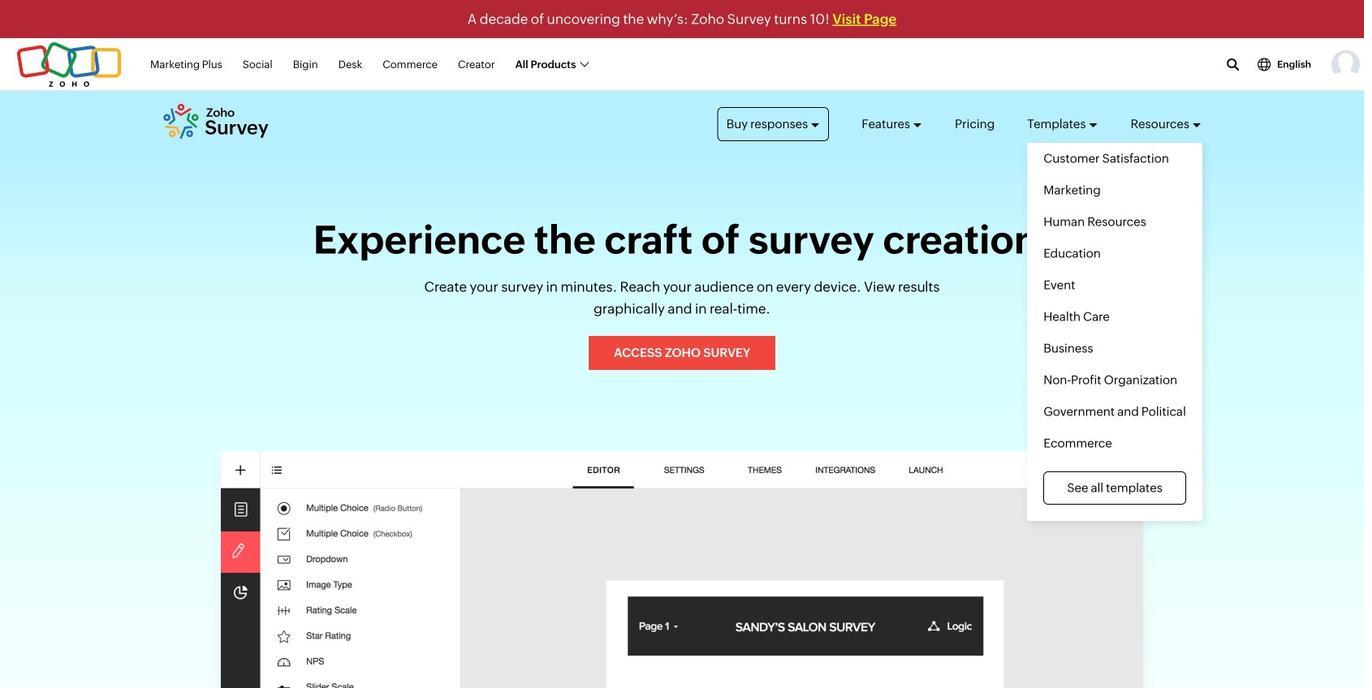 Task type: describe. For each thing, give the bounding box(es) containing it.
create online surveys with ease. image
[[207, 452, 1157, 689]]



Task type: vqa. For each thing, say whether or not it's contained in the screenshot.
Create online surveys with ease. Image
yes



Task type: locate. For each thing, give the bounding box(es) containing it.
zoho survey logo image
[[162, 104, 269, 139]]

greg robinson image
[[1332, 51, 1360, 79]]



